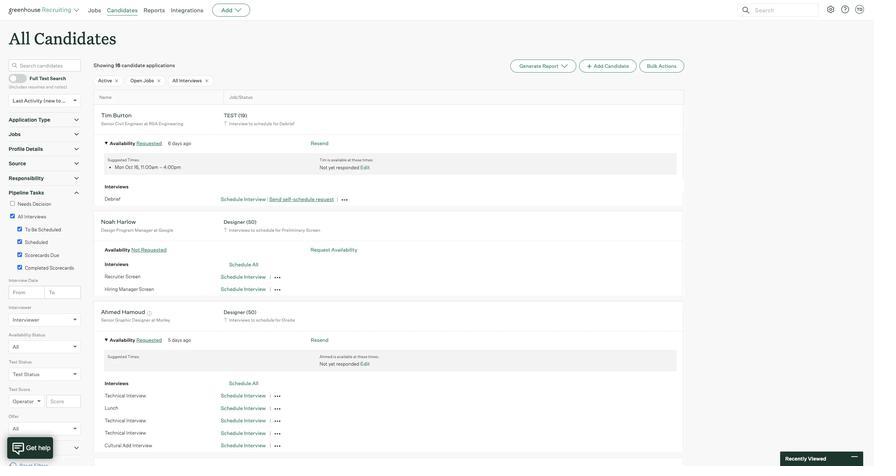 Task type: locate. For each thing, give the bounding box(es) containing it.
suggested inside suggested times: mon oct 16, 11:00am – 4:00pm
[[108, 158, 127, 163]]

0 vertical spatial schedule all
[[229, 261, 259, 267]]

test status up score
[[13, 371, 39, 377]]

3 schedule interview from the top
[[221, 393, 266, 399]]

interviews
[[179, 78, 202, 83], [105, 184, 129, 190], [24, 214, 46, 220], [229, 227, 250, 233], [105, 261, 129, 267], [229, 317, 250, 323], [105, 380, 129, 386]]

1 vertical spatial interviewer
[[13, 316, 39, 323]]

2 resend button from the top
[[311, 337, 329, 343]]

schedule interview for 6th schedule interview link from the top
[[221, 417, 266, 424]]

availability down program
[[105, 247, 130, 253]]

schedule interview for 7th schedule interview link from the top
[[221, 430, 266, 436]]

1 horizontal spatial scorecards
[[50, 265, 74, 271]]

at inside the ahmed is available at these times: not yet responded edit
[[353, 354, 357, 359]]

to inside 'designer (50) interviews to schedule for preliminary screen'
[[251, 227, 255, 233]]

1 responded from the top
[[336, 165, 359, 170]]

schedule for 6th schedule interview link from the top
[[221, 417, 243, 424]]

0 horizontal spatial ahmed
[[101, 308, 121, 315]]

0 vertical spatial to
[[25, 227, 30, 232]]

1 vertical spatial times:
[[128, 354, 140, 359]]

2 edit link from the top
[[360, 361, 370, 367]]

0 vertical spatial is
[[328, 158, 330, 163]]

configure image
[[827, 5, 835, 14]]

0 vertical spatial test
[[9, 359, 18, 365]]

1 horizontal spatial tim
[[320, 158, 327, 163]]

0 vertical spatial yet
[[329, 165, 335, 170]]

these inside the ahmed is available at these times: not yet responded edit
[[358, 354, 367, 359]]

technical interview up cultural add interview
[[105, 430, 146, 436]]

(50) inside designer (50) interviews to schedule for onsite
[[246, 309, 257, 315]]

schedule for 8th schedule interview link from the top of the page
[[221, 442, 243, 448]]

edit link for (50)
[[360, 361, 370, 367]]

for for harlow
[[275, 227, 281, 233]]

responded inside tim is available at these times: not yet responded edit
[[336, 165, 359, 170]]

0 horizontal spatial to
[[25, 227, 30, 232]]

2 vertical spatial technical
[[105, 430, 125, 436]]

availability right request
[[331, 247, 357, 253]]

0 vertical spatial ago
[[183, 141, 191, 146]]

1 schedule all link from the top
[[229, 261, 259, 267]]

resumes
[[28, 84, 45, 90]]

senior inside tim burton senior civil engineer at rsa engineering
[[101, 121, 114, 126]]

1 vertical spatial these
[[358, 354, 367, 359]]

program
[[116, 227, 134, 233]]

interviewer down 'from'
[[9, 305, 31, 310]]

days for designer
[[172, 337, 182, 343]]

6 schedule interview from the top
[[221, 430, 266, 436]]

2 times: from the top
[[128, 354, 140, 359]]

manager
[[135, 227, 153, 233], [119, 286, 138, 292]]

generate report
[[520, 63, 559, 69]]

screen up hiring manager screen on the left bottom
[[126, 274, 141, 280]]

1 vertical spatial status
[[18, 359, 32, 365]]

resend
[[311, 140, 329, 146], [311, 337, 329, 343]]

for
[[273, 121, 279, 126], [275, 227, 281, 233], [275, 317, 281, 323]]

scorecards
[[25, 252, 49, 258], [50, 265, 74, 271]]

2 schedule all link from the top
[[229, 380, 259, 386]]

add inside 'link'
[[594, 63, 604, 69]]

1 technical interview from the top
[[105, 393, 146, 398]]

0 vertical spatial available
[[331, 158, 347, 163]]

2 days from the top
[[172, 337, 182, 343]]

1 suggested from the top
[[108, 158, 127, 163]]

yet inside tim is available at these times: not yet responded edit
[[329, 165, 335, 170]]

mon
[[115, 164, 124, 170]]

jobs link
[[88, 6, 101, 14]]

(50) up interviews to schedule for onsite link on the bottom left of page
[[246, 309, 257, 315]]

1 vertical spatial debrief
[[105, 196, 120, 202]]

ahmed for ahmed hamoud
[[101, 308, 121, 315]]

1 vertical spatial jobs
[[143, 78, 154, 83]]

scorecards down due
[[50, 265, 74, 271]]

bulk
[[647, 63, 658, 69]]

suggested for suggested times: mon oct 16, 11:00am – 4:00pm
[[108, 158, 127, 163]]

jobs left candidates link
[[88, 6, 101, 14]]

(50) inside 'designer (50) interviews to schedule for preliminary screen'
[[246, 219, 257, 225]]

these inside tim is available at these times: not yet responded edit
[[352, 158, 362, 163]]

schedule inside designer (50) interviews to schedule for onsite
[[256, 317, 274, 323]]

1 vertical spatial yet
[[329, 361, 335, 367]]

add candidate
[[594, 63, 629, 69]]

generate
[[520, 63, 541, 69]]

ago right 5
[[183, 337, 191, 343]]

tasks
[[30, 190, 44, 196]]

add for add
[[221, 6, 233, 14]]

schedule interview link
[[221, 196, 266, 202], [221, 274, 266, 280], [221, 286, 266, 292], [221, 393, 266, 399], [221, 405, 266, 411], [221, 417, 266, 424], [221, 430, 266, 436], [221, 442, 266, 448]]

0 vertical spatial interviewer
[[9, 305, 31, 310]]

to down completed scorecards
[[49, 289, 55, 295]]

3 technical interview from the top
[[105, 430, 146, 436]]

7 schedule interview from the top
[[221, 442, 266, 448]]

edit link for (19)
[[360, 164, 370, 170]]

interviews to schedule for preliminary screen link
[[223, 227, 322, 234]]

search
[[50, 75, 66, 81]]

1 horizontal spatial is
[[333, 354, 336, 359]]

yet inside the ahmed is available at these times: not yet responded edit
[[329, 361, 335, 367]]

schedule for 5th schedule interview link from the top of the page
[[221, 405, 243, 411]]

ahmed is available at these times: not yet responded edit
[[320, 354, 379, 367]]

status for test status
[[18, 359, 32, 365]]

4 schedule interview from the top
[[221, 405, 266, 411]]

open
[[130, 78, 142, 83]]

1 vertical spatial is
[[333, 354, 336, 359]]

schedule all for resend
[[229, 380, 259, 386]]

not
[[320, 165, 328, 170], [131, 247, 140, 253], [320, 361, 328, 367]]

all inside availability status element
[[13, 344, 19, 350]]

1 horizontal spatial add
[[221, 6, 233, 14]]

not inside tim is available at these times: not yet responded edit
[[320, 165, 328, 170]]

all interviews
[[172, 78, 202, 83], [18, 214, 46, 220]]

0 vertical spatial not
[[320, 165, 328, 170]]

to inside designer (50) interviews to schedule for onsite
[[251, 317, 255, 323]]

5 schedule interview from the top
[[221, 417, 266, 424]]

all interviews down applications
[[172, 78, 202, 83]]

0 vertical spatial edit link
[[360, 164, 370, 170]]

requested for designer
[[136, 337, 162, 343]]

to left be
[[25, 227, 30, 232]]

offer element
[[9, 413, 81, 440]]

tim inside tim burton senior civil engineer at rsa engineering
[[101, 112, 112, 119]]

resend for (19)
[[311, 140, 329, 146]]

0 vertical spatial test status
[[9, 359, 32, 365]]

to for to be scheduled
[[25, 227, 30, 232]]

schedule for debrief
[[254, 121, 272, 126]]

availability
[[110, 141, 135, 146], [331, 247, 357, 253], [105, 247, 130, 253], [9, 332, 31, 337], [110, 337, 135, 343]]

is
[[328, 158, 330, 163], [333, 354, 336, 359]]

technical down lunch
[[105, 418, 125, 423]]

ago right 6
[[183, 141, 191, 146]]

2 schedule all from the top
[[229, 380, 259, 386]]

1 schedule interview from the top
[[221, 274, 266, 280]]

tim burton senior civil engineer at rsa engineering
[[101, 112, 183, 126]]

(50) for not requested
[[246, 219, 257, 225]]

technical interview up lunch
[[105, 393, 146, 398]]

1 vertical spatial senior
[[101, 317, 114, 323]]

manager inside noah harlow design program manager at google
[[135, 227, 153, 233]]

status inside availability status element
[[32, 332, 45, 337]]

ahmed hamoud has been in onsite for more than 21 days image
[[146, 311, 153, 315]]

schedule inside test (19) interview to schedule for debrief
[[254, 121, 272, 126]]

schedule all link
[[229, 261, 259, 267], [229, 380, 259, 386]]

schedule for recruiter screen
[[256, 227, 274, 233]]

requested down google on the left of the page
[[141, 247, 167, 253]]

2 ago from the top
[[183, 337, 191, 343]]

for inside test (19) interview to schedule for debrief
[[273, 121, 279, 126]]

2 edit from the top
[[360, 361, 370, 367]]

0 vertical spatial status
[[32, 332, 45, 337]]

screen right preliminary
[[306, 227, 320, 233]]

ahmed
[[101, 308, 121, 315], [320, 354, 332, 359]]

all interviews up be
[[18, 214, 46, 220]]

all candidates
[[9, 27, 116, 49]]

0 vertical spatial edit
[[360, 164, 370, 170]]

2 suggested from the top
[[108, 354, 127, 359]]

2 technical interview from the top
[[105, 418, 146, 423]]

times: for (50)
[[368, 354, 379, 359]]

rsa
[[149, 121, 158, 126]]

0 vertical spatial times:
[[363, 158, 374, 163]]

profile
[[9, 146, 25, 152]]

interview date
[[9, 277, 38, 283]]

0 horizontal spatial all interviews
[[18, 214, 46, 220]]

(50) up interviews to schedule for preliminary screen link
[[246, 219, 257, 225]]

days right 5
[[172, 337, 182, 343]]

0 vertical spatial jobs
[[88, 6, 101, 14]]

available inside the ahmed is available at these times: not yet responded edit
[[337, 354, 353, 359]]

schedule all link for not requested
[[229, 261, 259, 267]]

0 horizontal spatial jobs
[[9, 131, 21, 137]]

1 technical from the top
[[105, 393, 125, 398]]

0 vertical spatial suggested
[[108, 158, 127, 163]]

ahmed inside the ahmed is available at these times: not yet responded edit
[[320, 354, 332, 359]]

suggested for suggested times:
[[108, 354, 127, 359]]

1 vertical spatial scorecards
[[50, 265, 74, 271]]

(19)
[[238, 112, 247, 119]]

0 vertical spatial times:
[[128, 158, 140, 163]]

edit inside tim is available at these times: not yet responded edit
[[360, 164, 370, 170]]

resend button
[[311, 140, 329, 146], [311, 337, 329, 343]]

candidate
[[122, 62, 145, 68]]

days right 6
[[172, 141, 182, 146]]

interview
[[229, 121, 248, 126], [244, 196, 266, 202], [244, 274, 266, 280], [9, 277, 27, 283], [244, 286, 266, 292], [244, 393, 266, 399], [126, 393, 146, 398], [244, 405, 266, 411], [244, 417, 266, 424], [126, 418, 146, 423], [244, 430, 266, 436], [126, 430, 146, 436], [244, 442, 266, 448], [133, 443, 152, 448]]

resend button for test (19)
[[311, 140, 329, 146]]

onsite
[[282, 317, 295, 323]]

not for designer (50)
[[320, 361, 328, 367]]

1 vertical spatial ahmed
[[320, 354, 332, 359]]

available
[[331, 158, 347, 163], [337, 354, 353, 359]]

0 vertical spatial designer
[[224, 219, 245, 225]]

1 edit link from the top
[[360, 164, 370, 170]]

times: inside tim is available at these times: not yet responded edit
[[363, 158, 374, 163]]

add inside popup button
[[221, 6, 233, 14]]

screen up ahmed hamoud has been in onsite for more than 21 days icon at the bottom left
[[139, 286, 154, 292]]

interviews inside 'designer (50) interviews to schedule for preliminary screen'
[[229, 227, 250, 233]]

test status element
[[9, 359, 81, 386]]

jobs right open
[[143, 78, 154, 83]]

candidates link
[[107, 6, 138, 14]]

scheduled
[[38, 227, 61, 232], [25, 239, 48, 245]]

to inside test (19) interview to schedule for debrief
[[249, 121, 253, 126]]

technical up lunch
[[105, 393, 125, 398]]

schedule for schedule all link for not requested
[[229, 261, 251, 267]]

technical interview down lunch
[[105, 418, 146, 423]]

1 vertical spatial (50)
[[246, 309, 257, 315]]

schedule interview
[[221, 274, 266, 280], [221, 286, 266, 292], [221, 393, 266, 399], [221, 405, 266, 411], [221, 417, 266, 424], [221, 430, 266, 436], [221, 442, 266, 448]]

7 schedule interview link from the top
[[221, 430, 266, 436]]

these
[[352, 158, 362, 163], [358, 354, 367, 359]]

ago for test (19)
[[183, 141, 191, 146]]

0 vertical spatial ahmed
[[101, 308, 121, 315]]

test status
[[9, 359, 32, 365], [13, 371, 39, 377]]

not inside the ahmed is available at these times: not yet responded edit
[[320, 361, 328, 367]]

edit inside the ahmed is available at these times: not yet responded edit
[[360, 361, 370, 367]]

0 vertical spatial scheduled
[[38, 227, 61, 232]]

0 vertical spatial responded
[[336, 165, 359, 170]]

0 vertical spatial resend button
[[311, 140, 329, 146]]

1 vertical spatial days
[[172, 337, 182, 343]]

add
[[221, 6, 233, 14], [594, 63, 604, 69], [123, 443, 131, 448]]

2 yet from the top
[[329, 361, 335, 367]]

application
[[9, 116, 37, 123]]

times: inside suggested times: mon oct 16, 11:00am – 4:00pm
[[128, 158, 140, 163]]

test status up test score
[[9, 359, 32, 365]]

(new
[[43, 97, 55, 103]]

edit link
[[360, 164, 370, 170], [360, 361, 370, 367]]

scheduled right be
[[38, 227, 61, 232]]

1 edit from the top
[[360, 164, 370, 170]]

1 vertical spatial suggested
[[108, 354, 127, 359]]

0 vertical spatial manager
[[135, 227, 153, 233]]

1 vertical spatial screen
[[126, 274, 141, 280]]

3 technical from the top
[[105, 430, 125, 436]]

lunch
[[105, 405, 118, 411]]

at
[[144, 121, 148, 126], [348, 158, 351, 163], [154, 227, 158, 233], [151, 317, 155, 323], [353, 354, 357, 359]]

senior down tim burton 'link' at the left of page
[[101, 121, 114, 126]]

candidates right jobs link
[[107, 6, 138, 14]]

candidates down jobs link
[[34, 27, 116, 49]]

schedule all
[[229, 261, 259, 267], [229, 380, 259, 386]]

requested left 5
[[136, 337, 162, 343]]

11:00am
[[141, 164, 158, 170]]

due
[[50, 252, 59, 258]]

operator
[[13, 398, 34, 404]]

1 resend button from the top
[[311, 140, 329, 146]]

availability inside availability not requested
[[105, 247, 130, 253]]

2 vertical spatial not
[[320, 361, 328, 367]]

2 resend from the top
[[311, 337, 329, 343]]

tim inside tim is available at these times: not yet responded edit
[[320, 158, 327, 163]]

1 vertical spatial all interviews
[[18, 214, 46, 220]]

at for senior graphic designer at morley
[[151, 317, 155, 323]]

active
[[98, 78, 112, 83]]

senior left graphic
[[101, 317, 114, 323]]

1 requested button from the top
[[136, 140, 162, 146]]

0 vertical spatial (50)
[[246, 219, 257, 225]]

schedule inside 'designer (50) interviews to schedule for preliminary screen'
[[256, 227, 274, 233]]

checkmark image
[[12, 76, 17, 81]]

1 vertical spatial schedule all
[[229, 380, 259, 386]]

0 vertical spatial schedule all link
[[229, 261, 259, 267]]

is inside tim is available at these times: not yet responded edit
[[328, 158, 330, 163]]

0 vertical spatial all interviews
[[172, 78, 202, 83]]

days for test
[[172, 141, 182, 146]]

status down availability status element at the left of the page
[[18, 359, 32, 365]]

All Interviews checkbox
[[10, 214, 15, 218]]

1 times: from the top
[[128, 158, 140, 163]]

interviewer up the availability status
[[13, 316, 39, 323]]

status up score
[[24, 371, 39, 377]]

to
[[25, 227, 30, 232], [49, 289, 55, 295]]

0 horizontal spatial is
[[328, 158, 330, 163]]

0 horizontal spatial scorecards
[[25, 252, 49, 258]]

1 vertical spatial resend
[[311, 337, 329, 343]]

tim
[[101, 112, 112, 119], [320, 158, 327, 163]]

is inside the ahmed is available at these times: not yet responded edit
[[333, 354, 336, 359]]

responded
[[336, 165, 359, 170], [336, 361, 359, 367]]

edit for designer (50)
[[360, 361, 370, 367]]

1 horizontal spatial to
[[49, 289, 55, 295]]

yet for (19)
[[329, 165, 335, 170]]

schedule interview for 7th schedule interview link from the bottom
[[221, 274, 266, 280]]

0 vertical spatial debrief
[[280, 121, 294, 126]]

1 vertical spatial tim
[[320, 158, 327, 163]]

technical up cultural at the left bottom
[[105, 430, 125, 436]]

Scheduled checkbox
[[17, 239, 22, 244]]

0 horizontal spatial debrief
[[105, 196, 120, 202]]

designer inside 'designer (50) interviews to schedule for preliminary screen'
[[224, 219, 245, 225]]

0 vertical spatial senior
[[101, 121, 114, 126]]

1 (50) from the top
[[246, 219, 257, 225]]

2 vertical spatial requested
[[136, 337, 162, 343]]

yet for (50)
[[329, 361, 335, 367]]

2 vertical spatial for
[[275, 317, 281, 323]]

available inside tim is available at these times: not yet responded edit
[[331, 158, 347, 163]]

0 vertical spatial technical interview
[[105, 393, 146, 398]]

responded inside the ahmed is available at these times: not yet responded edit
[[336, 361, 359, 367]]

add for add candidate
[[594, 63, 604, 69]]

1 horizontal spatial ahmed
[[320, 354, 332, 359]]

at for ahmed is available at these times: not yet responded edit
[[353, 354, 357, 359]]

2 requested button from the top
[[136, 337, 162, 343]]

1 vertical spatial scheduled
[[25, 239, 48, 245]]

1 vertical spatial technical
[[105, 418, 125, 423]]

2 vertical spatial technical interview
[[105, 430, 146, 436]]

recently viewed
[[785, 456, 826, 462]]

requested down the rsa
[[136, 140, 162, 146]]

0 vertical spatial days
[[172, 141, 182, 146]]

1 horizontal spatial jobs
[[88, 6, 101, 14]]

1 vertical spatial responded
[[336, 361, 359, 367]]

requested button left 5
[[136, 337, 162, 343]]

candidates
[[107, 6, 138, 14], [34, 27, 116, 49]]

1 vertical spatial available
[[337, 354, 353, 359]]

2 (50) from the top
[[246, 309, 257, 315]]

availability down interviewer element
[[9, 332, 31, 337]]

requested button
[[136, 140, 162, 146], [136, 337, 162, 343]]

for inside designer (50) interviews to schedule for onsite
[[275, 317, 281, 323]]

1 senior from the top
[[101, 121, 114, 126]]

1 vertical spatial times:
[[368, 354, 379, 359]]

needs
[[18, 201, 32, 207]]

to for test (19) interview to schedule for debrief
[[249, 121, 253, 126]]

times: inside the ahmed is available at these times: not yet responded edit
[[368, 354, 379, 359]]

for inside 'designer (50) interviews to schedule for preliminary screen'
[[275, 227, 281, 233]]

1 horizontal spatial debrief
[[280, 121, 294, 126]]

Completed Scorecards checkbox
[[17, 265, 22, 270]]

times: for suggested times: mon oct 16, 11:00am – 4:00pm
[[128, 158, 140, 163]]

0 horizontal spatial tim
[[101, 112, 112, 119]]

Search text field
[[753, 5, 812, 15]]

all
[[9, 27, 30, 49], [172, 78, 178, 83], [18, 214, 23, 220], [252, 261, 259, 267], [13, 344, 19, 350], [252, 380, 259, 386], [13, 425, 19, 432]]

at inside tim is available at these times: not yet responded edit
[[348, 158, 351, 163]]

(50)
[[246, 219, 257, 225], [246, 309, 257, 315]]

0 vertical spatial tim
[[101, 112, 112, 119]]

last activity (new to old) option
[[13, 97, 71, 103]]

manager right program
[[135, 227, 153, 233]]

test for operator
[[9, 386, 18, 392]]

at inside tim burton senior civil engineer at rsa engineering
[[144, 121, 148, 126]]

To Be Scheduled checkbox
[[17, 227, 22, 231]]

1 vertical spatial schedule all link
[[229, 380, 259, 386]]

1 vertical spatial requested button
[[136, 337, 162, 343]]

2 schedule interview from the top
[[221, 286, 266, 292]]

0 vertical spatial resend
[[311, 140, 329, 146]]

5 schedule interview link from the top
[[221, 405, 266, 411]]

interviewer
[[9, 305, 31, 310], [13, 316, 39, 323]]

1 yet from the top
[[329, 165, 335, 170]]

Scorecards Due checkbox
[[17, 252, 22, 257]]

1 vertical spatial to
[[49, 289, 55, 295]]

designer inside designer (50) interviews to schedule for onsite
[[224, 309, 245, 315]]

manager down recruiter screen
[[119, 286, 138, 292]]

1 ago from the top
[[183, 141, 191, 146]]

screen inside 'designer (50) interviews to schedule for preliminary screen'
[[306, 227, 320, 233]]

schedule all for not requested
[[229, 261, 259, 267]]

schedule interview for sixth schedule interview link from the bottom
[[221, 286, 266, 292]]

suggested
[[108, 158, 127, 163], [108, 354, 127, 359]]

jobs
[[88, 6, 101, 14], [143, 78, 154, 83], [9, 131, 21, 137]]

0 vertical spatial these
[[352, 158, 362, 163]]

scheduled down be
[[25, 239, 48, 245]]

notes)
[[54, 84, 67, 90]]

1 vertical spatial technical interview
[[105, 418, 146, 423]]

0 vertical spatial screen
[[306, 227, 320, 233]]

schedule interview for 8th schedule interview link from the top of the page
[[221, 442, 266, 448]]

resend button for designer (50)
[[311, 337, 329, 343]]

scorecards up completed
[[25, 252, 49, 258]]

1 schedule all from the top
[[229, 261, 259, 267]]

status down interviewer element
[[32, 332, 45, 337]]

requested button down the rsa
[[136, 140, 162, 146]]

2 horizontal spatial add
[[594, 63, 604, 69]]

1 days from the top
[[172, 141, 182, 146]]

interviewer element
[[9, 304, 81, 331]]

0 vertical spatial requested
[[136, 140, 162, 146]]

jobs up profile
[[9, 131, 21, 137]]

design
[[101, 227, 115, 233]]

1 vertical spatial resend button
[[311, 337, 329, 343]]

4 schedule interview link from the top
[[221, 393, 266, 399]]

activity
[[24, 97, 42, 103]]

0 vertical spatial scorecards
[[25, 252, 49, 258]]

0 vertical spatial add
[[221, 6, 233, 14]]

1 vertical spatial ago
[[183, 337, 191, 343]]

0 vertical spatial for
[[273, 121, 279, 126]]

integrations link
[[171, 6, 204, 14]]

1 resend from the top
[[311, 140, 329, 146]]

1 vertical spatial edit link
[[360, 361, 370, 367]]

2 responded from the top
[[336, 361, 359, 367]]

schedule
[[221, 196, 243, 202], [229, 261, 251, 267], [221, 274, 243, 280], [221, 286, 243, 292], [229, 380, 251, 386], [221, 393, 243, 399], [221, 405, 243, 411], [221, 417, 243, 424], [221, 430, 243, 436], [221, 442, 243, 448]]

to
[[56, 97, 61, 103], [249, 121, 253, 126], [251, 227, 255, 233], [251, 317, 255, 323]]



Task type: vqa. For each thing, say whether or not it's contained in the screenshot.
the left Jobs
yes



Task type: describe. For each thing, give the bounding box(es) containing it.
0 horizontal spatial add
[[123, 443, 131, 448]]

not for test (19)
[[320, 165, 328, 170]]

type
[[38, 116, 50, 123]]

available for test (19)
[[331, 158, 347, 163]]

tim for is
[[320, 158, 327, 163]]

test
[[224, 112, 237, 119]]

to for to
[[49, 289, 55, 295]]

to for designer (50) interviews to schedule for onsite
[[251, 317, 255, 323]]

needs decision
[[18, 201, 51, 207]]

1 horizontal spatial all interviews
[[172, 78, 202, 83]]

suggested times:
[[108, 354, 140, 359]]

for for burton
[[273, 121, 279, 126]]

2 technical from the top
[[105, 418, 125, 423]]

schedule for sixth schedule interview link from the bottom
[[221, 286, 243, 292]]

schedule for 7th schedule interview link from the bottom
[[221, 274, 243, 280]]

ahmed hamoud link
[[101, 308, 145, 317]]

interviews to schedule for onsite link
[[223, 317, 297, 324]]

1 vertical spatial candidates
[[34, 27, 116, 49]]

report
[[543, 63, 559, 69]]

open jobs
[[130, 78, 154, 83]]

|
[[267, 196, 268, 202]]

6 schedule interview link from the top
[[221, 417, 266, 424]]

hamoud
[[122, 308, 145, 315]]

tim burton link
[[101, 112, 132, 120]]

schedule interview | send self-schedule request
[[221, 196, 334, 202]]

2 schedule interview link from the top
[[221, 274, 266, 280]]

applications
[[146, 62, 175, 68]]

these for (50)
[[358, 354, 367, 359]]

Search candidates field
[[9, 60, 81, 72]]

job/status
[[229, 95, 253, 100]]

old)
[[62, 97, 71, 103]]

hiring
[[105, 286, 118, 292]]

technical interview for 4th schedule interview link from the top of the page
[[105, 393, 146, 398]]

from
[[13, 289, 25, 295]]

designer (50) interviews to schedule for onsite
[[224, 309, 295, 323]]

request
[[311, 247, 330, 253]]

harlow
[[117, 218, 136, 225]]

bulk actions link
[[640, 60, 684, 73]]

4:00pm
[[164, 164, 181, 170]]

request availability button
[[311, 247, 357, 253]]

is for (50)
[[333, 354, 336, 359]]

1 vertical spatial not
[[131, 247, 140, 253]]

technical interview for 7th schedule interview link from the top
[[105, 430, 146, 436]]

2 vertical spatial designer
[[132, 317, 150, 323]]

morley
[[156, 317, 170, 323]]

bulk actions
[[647, 63, 677, 69]]

requested button for test
[[136, 140, 162, 146]]

designer for resend
[[224, 309, 245, 315]]

add candidate link
[[579, 60, 637, 73]]

to be scheduled
[[25, 227, 61, 232]]

self-
[[283, 196, 293, 202]]

times: for (19)
[[363, 158, 374, 163]]

interview to schedule for debrief link
[[223, 120, 296, 127]]

these for (19)
[[352, 158, 362, 163]]

reports link
[[144, 6, 165, 14]]

responded for test (19)
[[336, 165, 359, 170]]

not requested button
[[131, 247, 167, 253]]

6
[[168, 141, 171, 146]]

responded for designer (50)
[[336, 361, 359, 367]]

requested for test
[[136, 140, 162, 146]]

availability status
[[9, 332, 45, 337]]

test score
[[9, 386, 30, 392]]

status for all
[[32, 332, 45, 337]]

tim for burton
[[101, 112, 112, 119]]

completed
[[25, 265, 49, 271]]

edit for test (19)
[[360, 164, 370, 170]]

0 vertical spatial candidates
[[107, 6, 138, 14]]

last activity (new to old)
[[13, 97, 71, 103]]

technical interview for 6th schedule interview link from the top
[[105, 418, 146, 423]]

engineer
[[125, 121, 143, 126]]

graphic
[[115, 317, 131, 323]]

6 days ago
[[168, 141, 191, 146]]

td button
[[854, 4, 866, 15]]

availability not requested
[[105, 247, 167, 253]]

reports
[[144, 6, 165, 14]]

available for designer (50)
[[337, 354, 353, 359]]

2 vertical spatial status
[[24, 371, 39, 377]]

request
[[316, 196, 334, 202]]

schedule interview for 4th schedule interview link from the top of the page
[[221, 393, 266, 399]]

(includes
[[9, 84, 27, 90]]

and
[[46, 84, 53, 90]]

ahmed for ahmed is available at these times: not yet responded edit
[[320, 354, 332, 359]]

5
[[168, 337, 171, 343]]

to for last activity (new to old)
[[56, 97, 61, 103]]

details
[[26, 146, 43, 152]]

1 vertical spatial test status
[[13, 371, 39, 377]]

preliminary
[[282, 227, 305, 233]]

16
[[115, 62, 120, 68]]

greenhouse recruiting image
[[9, 6, 74, 14]]

interviews inside designer (50) interviews to schedule for onsite
[[229, 317, 250, 323]]

candidate
[[605, 63, 629, 69]]

designer for not requested
[[224, 219, 245, 225]]

1 schedule interview link from the top
[[221, 196, 266, 202]]

availability status element
[[9, 331, 81, 359]]

ahmed hamoud
[[101, 308, 145, 315]]

resend for (50)
[[311, 337, 329, 343]]

2 horizontal spatial jobs
[[143, 78, 154, 83]]

request availability
[[311, 247, 357, 253]]

schedule all link for resend
[[229, 380, 259, 386]]

engineering
[[159, 121, 183, 126]]

application type
[[9, 116, 50, 123]]

1 vertical spatial manager
[[119, 286, 138, 292]]

times: for suggested times:
[[128, 354, 140, 359]]

8 schedule interview link from the top
[[221, 442, 266, 448]]

tim is available at these times: not yet responded edit
[[320, 158, 374, 170]]

hiring manager screen
[[105, 286, 154, 292]]

3 schedule interview link from the top
[[221, 286, 266, 292]]

source
[[9, 160, 26, 166]]

Score number field
[[47, 395, 81, 408]]

schedule interview for 5th schedule interview link from the top of the page
[[221, 405, 266, 411]]

schedule for 7th schedule interview link from the top
[[221, 430, 243, 436]]

viewed
[[808, 456, 826, 462]]

score
[[18, 386, 30, 392]]

ago for designer (50)
[[183, 337, 191, 343]]

decision
[[33, 201, 51, 207]]

send
[[269, 196, 282, 202]]

offer
[[9, 414, 19, 419]]

pipeline
[[9, 190, 29, 196]]

oct
[[125, 164, 133, 170]]

send self-schedule request link
[[269, 196, 334, 202]]

recruiter
[[105, 274, 124, 280]]

2 vertical spatial screen
[[139, 286, 154, 292]]

civil
[[115, 121, 124, 126]]

2 senior from the top
[[101, 317, 114, 323]]

noah harlow link
[[101, 218, 136, 226]]

responsibility
[[9, 175, 44, 181]]

completed scorecards
[[25, 265, 74, 271]]

schedule for resend schedule all link
[[229, 380, 251, 386]]

all inside offer element
[[13, 425, 19, 432]]

td button
[[856, 5, 864, 14]]

scorecards due
[[25, 252, 59, 258]]

test for test status
[[9, 359, 18, 365]]

education
[[9, 445, 34, 451]]

debrief inside test (19) interview to schedule for debrief
[[280, 121, 294, 126]]

schedule for 4th schedule interview link from the top of the page
[[221, 393, 243, 399]]

5 days ago
[[168, 337, 191, 343]]

requested button for designer
[[136, 337, 162, 343]]

at inside noah harlow design program manager at google
[[154, 227, 158, 233]]

pipeline tasks
[[9, 190, 44, 196]]

interview inside test (19) interview to schedule for debrief
[[229, 121, 248, 126]]

schedule for technical interview
[[256, 317, 274, 323]]

2 vertical spatial jobs
[[9, 131, 21, 137]]

burton
[[113, 112, 132, 119]]

availability down civil
[[110, 141, 135, 146]]

generate report button
[[511, 60, 576, 73]]

profile details
[[9, 146, 43, 152]]

at for tim is available at these times: not yet responded edit
[[348, 158, 351, 163]]

showing 16 candidate applications
[[93, 62, 175, 68]]

Needs Decision checkbox
[[10, 201, 15, 206]]

be
[[31, 227, 37, 232]]

candidate reports are now available! apply filters and select "view in app" element
[[511, 60, 576, 73]]

is for (19)
[[328, 158, 330, 163]]

to for designer (50) interviews to schedule for preliminary screen
[[251, 227, 255, 233]]

senior graphic designer at morley
[[101, 317, 170, 323]]

1 vertical spatial requested
[[141, 247, 167, 253]]

availability up suggested times:
[[110, 337, 135, 343]]

cultural
[[105, 443, 122, 448]]

(50) for resend
[[246, 309, 257, 315]]

1 vertical spatial test
[[13, 371, 23, 377]]

16,
[[134, 164, 140, 170]]



